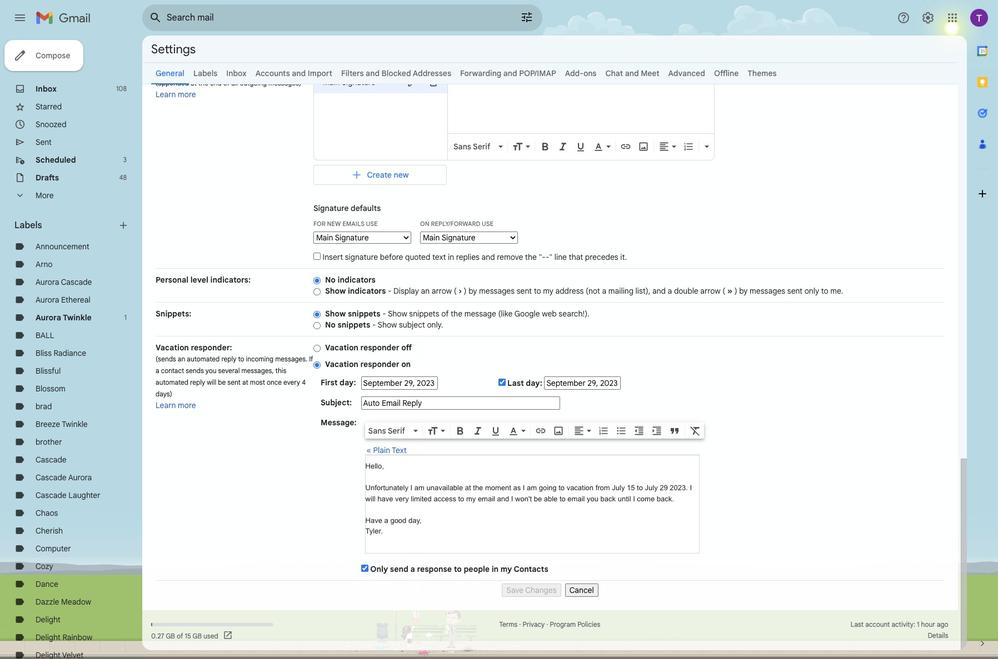 Task type: describe. For each thing, give the bounding box(es) containing it.
quote ‪(⌘⇧9)‬ image
[[669, 426, 680, 437]]

Vacation responder text field
[[366, 461, 699, 548]]

1 ) from the left
[[464, 286, 467, 296]]

advanced link
[[668, 68, 705, 78]]

- left line at the top
[[546, 252, 549, 262]]

meadow
[[61, 598, 91, 608]]

messages)
[[269, 79, 301, 87]]

the inside "(appended at the end of all outgoing messages) learn more"
[[198, 79, 208, 87]]

more
[[36, 191, 54, 201]]

i right until
[[633, 495, 635, 503]]

labels heading
[[14, 220, 118, 231]]

vacation for vacation responder: (sends an automated reply to incoming messages. if a contact sends you several messages, this automated reply will be sent at most once every 4 days) learn more
[[156, 343, 189, 353]]

Vacation responder on radio
[[313, 361, 321, 370]]

general
[[156, 68, 184, 78]]

line
[[555, 252, 567, 262]]

will inside unfortunately i am unavailable at the moment as i am going to vacation from july 15 to july 29 2023. i will have very limited access to my email and i won't be able to email you back until i come back.
[[366, 495, 376, 503]]

have
[[378, 495, 393, 503]]

15 inside unfortunately i am unavailable at the moment as i am going to vacation from july 15 to july 29 2023. i will have very limited access to my email and i won't be able to email you back until i come back.
[[627, 484, 635, 492]]

italic ‪(⌘i)‬ image
[[558, 141, 569, 152]]

message
[[464, 309, 496, 319]]

numbered list ‪(⌘⇧7)‬ image
[[598, 426, 609, 437]]

cascade aurora link
[[36, 473, 92, 483]]

cancel
[[570, 586, 594, 596]]

»
[[727, 286, 733, 296]]

cascade for cascade laughter
[[36, 491, 67, 501]]

cancel button
[[565, 584, 598, 598]]

Last day: checkbox
[[498, 379, 506, 386]]

learn inside vacation responder: (sends an automated reply to incoming messages. if a contact sends you several messages, this automated reply will be sent at most once every 4 days) learn more
[[156, 401, 176, 411]]

0 vertical spatial reply
[[221, 355, 236, 364]]

the
[[474, 73, 486, 82]]

accounts
[[256, 68, 290, 78]]

underline ‪(⌘u)‬ image for italic ‪(⌘i)‬ icon
[[575, 142, 586, 153]]

accounts and import link
[[256, 68, 332, 78]]

settings image
[[922, 11, 935, 24]]

0 vertical spatial signature
[[342, 77, 376, 87]]

Show indicators radio
[[313, 288, 321, 296]]

drafts link
[[36, 173, 59, 183]]

a inside vacation responder: (sends an automated reply to incoming messages. if a contact sends you several messages, this automated reply will be sent at most once every 4 days) learn more
[[156, 367, 159, 375]]

indicators for no
[[338, 275, 376, 285]]

compose
[[36, 51, 70, 61]]

2 use from the left
[[482, 220, 494, 228]]

one
[[488, 73, 500, 82]]

aurora twinkle
[[36, 313, 92, 323]]

advanced
[[668, 68, 705, 78]]

my inside unfortunately i am unavailable at the moment as i am going to vacation from july 15 to july 29 2023. i will have very limited access to my email and i won't be able to email you back until i come back.
[[466, 495, 476, 503]]

2 ( from the left
[[723, 286, 725, 296]]

blissful
[[36, 366, 61, 376]]

1 inside last account activity: 1 hour ago details
[[917, 621, 920, 629]]

starred link
[[36, 102, 62, 112]]

changes
[[525, 586, 557, 596]]

insert image image for link ‪(⌘k)‬ image
[[553, 426, 564, 437]]

First day: text field
[[361, 377, 438, 390]]

to right able
[[560, 495, 566, 503]]

more button
[[0, 187, 133, 205]]

labels link
[[193, 68, 217, 78]]

cascade for cascade aurora
[[36, 473, 67, 483]]

aurora for aurora cascade
[[36, 277, 59, 287]]

cascade for the cascade link
[[36, 455, 67, 465]]

chat
[[606, 68, 623, 78]]

filters
[[341, 68, 364, 78]]

main menu image
[[13, 11, 27, 24]]

labels for labels link
[[193, 68, 217, 78]]

you inside vacation responder: (sends an automated reply to incoming messages. if a contact sends you several messages, this automated reply will be sent at most once every 4 days) learn more
[[206, 367, 217, 375]]

main signature
[[323, 77, 376, 87]]

be inside unfortunately i am unavailable at the moment as i am going to vacation from july 15 to july 29 2023. i will have very limited access to my email and i won't be able to email you back until i come back.
[[534, 495, 542, 503]]

show right show snippets radio
[[325, 309, 346, 319]]

2 horizontal spatial my
[[543, 286, 554, 296]]

and inside text box
[[502, 73, 514, 82]]

me.
[[831, 286, 843, 296]]

i right the as
[[523, 484, 525, 492]]

chat and meet link
[[606, 68, 660, 78]]

to up google in the top of the page
[[534, 286, 541, 296]]

learn inside "(appended at the end of all outgoing messages) learn more"
[[156, 89, 176, 99]]

bliss radiance link
[[36, 349, 86, 359]]

sans serif for italic ‪(⌘i)‬ image 'sans serif' option
[[368, 426, 405, 436]]

account
[[866, 621, 890, 629]]

- for show subject only.
[[372, 320, 376, 330]]

1 vertical spatial only.
[[427, 320, 443, 330]]

29
[[660, 484, 668, 492]]

twinkle for breeze twinkle
[[62, 420, 88, 430]]

1 horizontal spatial inbox link
[[226, 68, 247, 78]]

sent inside vacation responder: (sends an automated reply to incoming messages. if a contact sends you several messages, this automated reply will be sent at most once every 4 days) learn more
[[228, 379, 241, 387]]

Signature text field
[[455, 72, 709, 128]]

1 learn more link from the top
[[156, 89, 196, 99]]

to left people
[[454, 565, 462, 575]]

cascade up ethereal
[[61, 277, 92, 287]]

cascade link
[[36, 455, 67, 465]]

filters and blocked addresses
[[341, 68, 451, 78]]

›
[[459, 286, 462, 296]]

emails
[[343, 220, 365, 228]]

No snippets radio
[[313, 322, 321, 330]]

scheduled link
[[36, 155, 76, 165]]

vacation for vacation responder off
[[325, 343, 358, 353]]

twinkle for aurora twinkle
[[63, 313, 92, 323]]

1 vertical spatial reply
[[190, 379, 205, 387]]

2023.
[[670, 484, 688, 492]]

back.
[[657, 495, 674, 503]]

save changes
[[507, 586, 557, 596]]

no indicators
[[325, 275, 376, 285]]

list),
[[636, 286, 651, 296]]

unavailable
[[427, 484, 463, 492]]

0 vertical spatial formatting options toolbar
[[450, 141, 714, 153]]

blissful link
[[36, 366, 61, 376]]

a right (not
[[602, 286, 607, 296]]

brother link
[[36, 437, 62, 447]]

1 by from the left
[[469, 286, 477, 296]]

come
[[637, 495, 655, 503]]

policies
[[578, 621, 601, 629]]

Search mail text field
[[167, 12, 489, 23]]

1 horizontal spatial sent
[[517, 286, 532, 296]]

terms link
[[499, 621, 518, 629]]

themes
[[748, 68, 777, 78]]

starred
[[36, 102, 62, 112]]

sans serif option for italic ‪(⌘i)‬ icon
[[451, 141, 496, 152]]

bold ‪(⌘b)‬ image for italic ‪(⌘i)‬ image
[[454, 426, 466, 437]]

aurora cascade
[[36, 277, 92, 287]]

Show snippets radio
[[313, 311, 321, 319]]

to right access at the bottom left of the page
[[458, 495, 464, 503]]

on
[[420, 220, 429, 228]]

Vacation responder off radio
[[313, 345, 321, 353]]

access
[[434, 495, 456, 503]]

main
[[323, 77, 340, 87]]

aurora up laughter
[[68, 473, 92, 483]]

indent more ‪(⌘])‬ image
[[651, 426, 662, 437]]

2 email from the left
[[568, 495, 585, 503]]

add-ons
[[565, 68, 597, 78]]

2 horizontal spatial sent
[[787, 286, 803, 296]]

cascade laughter
[[36, 491, 100, 501]]

a left double on the top right of page
[[668, 286, 672, 296]]

48
[[119, 173, 127, 182]]

1 vertical spatial formatting options toolbar
[[365, 423, 704, 439]]

double
[[674, 286, 699, 296]]

vacation
[[567, 484, 594, 492]]

1 july from the left
[[612, 484, 625, 492]]

aurora for aurora twinkle
[[36, 313, 61, 323]]

themes link
[[748, 68, 777, 78]]

sans serif option for italic ‪(⌘i)‬ image
[[366, 426, 411, 437]]

delight for delight rainbow
[[36, 633, 60, 643]]

1 am from the left
[[415, 484, 425, 492]]

response
[[417, 565, 452, 575]]

remove
[[497, 252, 523, 262]]

program
[[550, 621, 576, 629]]

day: for last day:
[[526, 379, 542, 389]]

sans for italic ‪(⌘i)‬ image
[[368, 426, 386, 436]]

1 vertical spatial inbox link
[[36, 84, 57, 94]]

2 · from the left
[[547, 621, 548, 629]]

vacation for vacation responder on
[[325, 360, 358, 370]]

program policies link
[[550, 621, 601, 629]]

labels navigation
[[0, 36, 142, 660]]

tyler. inside have a good day, tyler.
[[366, 527, 383, 536]]

on
[[401, 360, 411, 370]]

until
[[618, 495, 631, 503]]

aurora ethereal link
[[36, 295, 90, 305]]

labels for labels "heading"
[[14, 220, 42, 231]]

the down ›
[[451, 309, 462, 319]]

this
[[275, 367, 287, 375]]

support image
[[897, 11, 910, 24]]

of inside footer
[[177, 632, 183, 641]]

show snippets - show snippets of the message (like google web search!).
[[325, 309, 590, 319]]

indent less ‪(⌘[)‬ image
[[633, 426, 645, 437]]

contacts
[[514, 565, 548, 575]]

you inside unfortunately i am unavailable at the moment as i am going to vacation from july 15 to july 29 2023. i will have very limited access to my email and i won't be able to email you back until i come back.
[[587, 495, 599, 503]]

2 learn more link from the top
[[156, 401, 196, 411]]

bliss radiance
[[36, 349, 86, 359]]

have
[[366, 517, 382, 525]]

responder for off
[[360, 343, 399, 353]]

have a good day, tyler.
[[366, 517, 422, 536]]

insert image image for link ‪(⌘k)‬ icon
[[638, 141, 649, 152]]

text
[[432, 252, 446, 262]]

messages.
[[275, 355, 308, 364]]

scheduled
[[36, 155, 76, 165]]

gmail image
[[36, 7, 96, 29]]

breeze
[[36, 420, 60, 430]]

15 inside footer
[[185, 632, 191, 641]]

only
[[805, 286, 819, 296]]

vacation responder off
[[325, 343, 412, 353]]

1 email from the left
[[478, 495, 495, 503]]

terms · privacy · program policies
[[499, 621, 601, 629]]

more inside "(appended at the end of all outgoing messages) learn more"
[[178, 89, 196, 99]]

1 horizontal spatial my
[[501, 565, 512, 575]]

serif for 'sans serif' option related to italic ‪(⌘i)‬ icon
[[473, 142, 490, 152]]



Task type: vqa. For each thing, say whether or not it's contained in the screenshot.
When I send a message to a new person, add them to Other Contacts so that I can auto-complete to them next time
no



Task type: locate. For each thing, give the bounding box(es) containing it.
to inside vacation responder: (sends an automated reply to incoming messages. if a contact sends you several messages, this automated reply will be sent at most once every 4 days) learn more
[[238, 355, 244, 364]]

0 horizontal spatial inbox link
[[36, 84, 57, 94]]

0 horizontal spatial last
[[508, 379, 524, 389]]

will inside vacation responder: (sends an automated reply to incoming messages. if a contact sends you several messages, this automated reply will be sent at most once every 4 days) learn more
[[207, 379, 216, 387]]

offline link
[[714, 68, 739, 78]]

aurora twinkle link
[[36, 313, 92, 323]]

serif for italic ‪(⌘i)‬ image 'sans serif' option
[[388, 426, 405, 436]]

1 vertical spatial last
[[851, 621, 864, 629]]

signature right main
[[342, 77, 376, 87]]

import
[[308, 68, 332, 78]]

last account activity: 1 hour ago details
[[851, 621, 949, 640]]

underline ‪(⌘u)‬ image
[[575, 142, 586, 153], [490, 426, 501, 437]]

1 vertical spatial of
[[441, 309, 449, 319]]

sent
[[517, 286, 532, 296], [787, 286, 803, 296], [228, 379, 241, 387]]

compose button
[[4, 40, 84, 71]]

aurora up aurora twinkle
[[36, 295, 59, 305]]

responder:
[[191, 343, 232, 353]]

1 vertical spatial sans serif
[[368, 426, 405, 436]]

1 horizontal spatial 15
[[627, 484, 635, 492]]

1 left snippets:
[[124, 313, 127, 322]]

1 vertical spatial sans serif option
[[366, 426, 411, 437]]

bulleted list ‪(⌘⇧8)‬ image
[[616, 426, 627, 437]]

0 horizontal spatial sans
[[368, 426, 386, 436]]

0 horizontal spatial gb
[[166, 632, 175, 641]]

aurora cascade link
[[36, 277, 92, 287]]

dance
[[36, 580, 58, 590]]

0 vertical spatial in
[[448, 252, 454, 262]]

link ‪(⌘k)‬ image
[[535, 426, 546, 437]]

create
[[367, 170, 392, 180]]

incoming
[[246, 355, 274, 364]]

0 horizontal spatial labels
[[14, 220, 42, 231]]

- left display
[[388, 286, 392, 296]]

0 horizontal spatial my
[[466, 495, 476, 503]]

1 more from the top
[[178, 89, 196, 99]]

indicators down no indicators
[[348, 286, 386, 296]]

of right 0.27
[[177, 632, 183, 641]]

0 horizontal spatial serif
[[388, 426, 405, 436]]

snippets
[[348, 309, 381, 319], [409, 309, 439, 319], [338, 320, 370, 330]]

1 horizontal spatial inbox
[[226, 68, 247, 78]]

labels inside labels navigation
[[14, 220, 42, 231]]

) right »
[[735, 286, 737, 296]]

0 horizontal spatial 1
[[124, 313, 127, 322]]

remove formatting ‪(⌘\)‬ image
[[690, 426, 701, 437]]

day: right first
[[340, 378, 356, 388]]

before
[[380, 252, 403, 262]]

1 vertical spatial you
[[587, 495, 599, 503]]

more
[[178, 89, 196, 99], [178, 401, 196, 411]]

2 no from the top
[[325, 320, 336, 330]]

footer
[[142, 620, 958, 642]]

will left have
[[366, 495, 376, 503]]

1 learn from the top
[[156, 89, 176, 99]]

day: for first day:
[[340, 378, 356, 388]]

vacation right vacation responder off option
[[325, 343, 358, 353]]

at inside vacation responder: (sends an automated reply to incoming messages. if a contact sends you several messages, this automated reply will be sent at most once every 4 days) learn more
[[242, 379, 248, 387]]

1 horizontal spatial ·
[[547, 621, 548, 629]]

use
[[366, 220, 378, 228], [482, 220, 494, 228]]

reply up several
[[221, 355, 236, 364]]

1 horizontal spatial july
[[645, 484, 658, 492]]

labels up end
[[193, 68, 217, 78]]

0 vertical spatial underline ‪(⌘u)‬ image
[[575, 142, 586, 153]]

sans serif for 'sans serif' option related to italic ‪(⌘i)‬ icon
[[454, 142, 490, 152]]

the down labels link
[[198, 79, 208, 87]]

0 horizontal spatial at
[[191, 79, 197, 87]]

cascade up chaos link
[[36, 491, 67, 501]]

by right »
[[739, 286, 748, 296]]

0 horizontal spatial sans serif
[[368, 426, 405, 436]]

responder
[[360, 343, 399, 353], [360, 360, 399, 370]]

only
[[370, 565, 388, 575]]

1 vertical spatial my
[[466, 495, 476, 503]]

insert image image
[[638, 141, 649, 152], [553, 426, 564, 437]]

dazzle
[[36, 598, 59, 608]]

last right the last day: option
[[508, 379, 524, 389]]

inbox for the bottom inbox link
[[36, 84, 57, 94]]

gb right 0.27
[[166, 632, 175, 641]]

back
[[601, 495, 616, 503]]

1 · from the left
[[519, 621, 521, 629]]

0 horizontal spatial an
[[178, 355, 185, 364]]

i right 2023.
[[690, 484, 692, 492]]

0 horizontal spatial be
[[218, 379, 226, 387]]

brad
[[36, 402, 52, 412]]

signature up new
[[313, 203, 349, 213]]

ball link
[[36, 331, 54, 341]]

use down defaults in the top left of the page
[[366, 220, 378, 228]]

sans for italic ‪(⌘i)‬ icon
[[454, 142, 471, 152]]

delight down delight link at the left bottom of the page
[[36, 633, 60, 643]]

signature
[[345, 252, 378, 262]]

only. inside text box
[[516, 73, 531, 82]]

1 horizontal spatial sans serif
[[454, 142, 490, 152]]

No indicators radio
[[313, 277, 321, 285]]

vacation
[[156, 343, 189, 353], [325, 343, 358, 353], [325, 360, 358, 370]]

0 vertical spatial serif
[[473, 142, 490, 152]]

the
[[198, 79, 208, 87], [525, 252, 537, 262], [451, 309, 462, 319], [473, 484, 483, 492]]

drafts
[[36, 173, 59, 183]]

once
[[267, 379, 282, 387]]

1 horizontal spatial of
[[223, 79, 230, 87]]

at
[[191, 79, 197, 87], [242, 379, 248, 387], [465, 484, 471, 492]]

bold ‪(⌘b)‬ image for italic ‪(⌘i)‬ icon
[[540, 141, 551, 152]]

able
[[544, 495, 558, 503]]

None search field
[[142, 4, 543, 31]]

sent left only
[[787, 286, 803, 296]]

1 vertical spatial bold ‪(⌘b)‬ image
[[454, 426, 466, 437]]

tyler. left the
[[455, 73, 472, 82]]

last inside last account activity: 1 hour ago details
[[851, 621, 864, 629]]

1 vertical spatial insert image image
[[553, 426, 564, 437]]

aurora for aurora ethereal
[[36, 295, 59, 305]]

0 horizontal spatial underline ‪(⌘u)‬ image
[[490, 426, 501, 437]]

0 vertical spatial delight
[[36, 615, 60, 625]]

an up contact
[[178, 355, 185, 364]]

· right privacy
[[547, 621, 548, 629]]

brother
[[36, 437, 62, 447]]

cascade
[[61, 277, 92, 287], [36, 455, 67, 465], [36, 473, 67, 483], [36, 491, 67, 501]]

moment
[[485, 484, 511, 492]]

july
[[612, 484, 625, 492], [645, 484, 658, 492]]

1 horizontal spatial )
[[735, 286, 737, 296]]

Only send a response to people in my Contacts checkbox
[[361, 565, 368, 573]]

be left able
[[534, 495, 542, 503]]

1 use from the left
[[366, 220, 378, 228]]

vacation up (sends
[[156, 343, 189, 353]]

2 learn from the top
[[156, 401, 176, 411]]

breeze twinkle
[[36, 420, 88, 430]]

1 vertical spatial will
[[366, 495, 376, 503]]

breeze twinkle link
[[36, 420, 88, 430]]

more down "sends"
[[178, 401, 196, 411]]

0 vertical spatial of
[[223, 79, 230, 87]]

no for no indicators
[[325, 275, 336, 285]]

be down several
[[218, 379, 226, 387]]

inbox up all
[[226, 68, 247, 78]]

navigation containing save changes
[[156, 581, 945, 598]]

0 vertical spatial at
[[191, 79, 197, 87]]

0 vertical spatial more
[[178, 89, 196, 99]]

1 horizontal spatial you
[[587, 495, 599, 503]]

the left "-
[[525, 252, 537, 262]]

0 horizontal spatial reply
[[190, 379, 205, 387]]

accounts and import
[[256, 68, 332, 78]]

i left won't at the right bottom of page
[[511, 495, 513, 503]]

at inside unfortunately i am unavailable at the moment as i am going to vacation from july 15 to july 29 2023. i will have very limited access to my email and i won't be able to email you back until i come back.
[[465, 484, 471, 492]]

ball
[[36, 331, 54, 341]]

indicators down signature on the left
[[338, 275, 376, 285]]

reply down "sends"
[[190, 379, 205, 387]]

july up until
[[612, 484, 625, 492]]

0 vertical spatial my
[[543, 286, 554, 296]]

2 responder from the top
[[360, 360, 399, 370]]

defaults
[[351, 203, 381, 213]]

1 horizontal spatial sans
[[454, 142, 471, 152]]

0 vertical spatial sans serif option
[[451, 141, 496, 152]]

chaos link
[[36, 509, 58, 519]]

1 inside labels navigation
[[124, 313, 127, 322]]

day: right the last day: option
[[526, 379, 542, 389]]

0.27 gb of 15 gb used
[[151, 632, 218, 641]]

2 more from the top
[[178, 401, 196, 411]]

indicators for show
[[348, 286, 386, 296]]

arrow left ›
[[432, 286, 452, 296]]

email down vacation
[[568, 495, 585, 503]]

numbered list ‪(⌘⇧7)‬ image
[[683, 141, 694, 152]]

delight
[[36, 615, 60, 625], [36, 633, 60, 643]]

1 vertical spatial in
[[492, 565, 499, 575]]

1 horizontal spatial use
[[482, 220, 494, 228]]

only send a response to people in my contacts
[[370, 565, 548, 575]]

responder for on
[[360, 360, 399, 370]]

1 vertical spatial 15
[[185, 632, 191, 641]]

email down moment
[[478, 495, 495, 503]]

more inside vacation responder: (sends an automated reply to incoming messages. if a contact sends you several messages, this automated reply will be sent at most once every 4 days) learn more
[[178, 401, 196, 411]]

0 vertical spatial 15
[[627, 484, 635, 492]]

( left ›
[[454, 286, 457, 296]]

1 vertical spatial learn
[[156, 401, 176, 411]]

follow link to manage storage image
[[223, 631, 234, 642]]

1 horizontal spatial be
[[534, 495, 542, 503]]

search!).
[[559, 309, 590, 319]]

0 vertical spatial be
[[218, 379, 226, 387]]

snippets up subject
[[409, 309, 439, 319]]

0 vertical spatial bold ‪(⌘b)‬ image
[[540, 141, 551, 152]]

days)
[[156, 390, 172, 399]]

blossom link
[[36, 384, 65, 394]]

1 horizontal spatial last
[[851, 621, 864, 629]]

1 messages from the left
[[479, 286, 515, 296]]

Subject text field
[[361, 397, 560, 410]]

1 horizontal spatial an
[[421, 286, 430, 296]]

a down (sends
[[156, 367, 159, 375]]

more formatting options image
[[701, 141, 713, 152]]

of inside "(appended at the end of all outgoing messages) learn more"
[[223, 79, 230, 87]]

signature defaults
[[313, 203, 381, 213]]

filters and blocked addresses link
[[341, 68, 451, 78]]

0 horizontal spatial use
[[366, 220, 378, 228]]

1 horizontal spatial serif
[[473, 142, 490, 152]]

2 messages from the left
[[750, 286, 785, 296]]

last left account
[[851, 621, 864, 629]]

labels down more
[[14, 220, 42, 231]]

show left subject
[[378, 320, 397, 330]]

brad link
[[36, 402, 52, 412]]

Last day: text field
[[544, 377, 621, 390]]

announcement link
[[36, 242, 89, 252]]

2 by from the left
[[739, 286, 748, 296]]

vacation inside vacation responder: (sends an automated reply to incoming messages. if a contact sends you several messages, this automated reply will be sent at most once every 4 days) learn more
[[156, 343, 189, 353]]

cascade laughter link
[[36, 491, 100, 501]]

inbox link up starred "link"
[[36, 84, 57, 94]]

to up come
[[637, 484, 643, 492]]

am
[[415, 484, 425, 492], [527, 484, 537, 492]]

my right access at the bottom left of the page
[[466, 495, 476, 503]]

0 horizontal spatial july
[[612, 484, 625, 492]]

1 no from the top
[[325, 275, 336, 285]]

to right going
[[559, 484, 565, 492]]

insert image image right link ‪(⌘k)‬ image
[[553, 426, 564, 437]]

0 horizontal spatial you
[[206, 367, 217, 375]]

bold ‪(⌘b)‬ image
[[540, 141, 551, 152], [454, 426, 466, 437]]

sent up google in the top of the page
[[517, 286, 532, 296]]

limited
[[411, 495, 432, 503]]

more down (appended
[[178, 89, 196, 99]]

0.27
[[151, 632, 164, 641]]

search mail image
[[146, 8, 166, 28]]

tyler. inside text box
[[455, 73, 472, 82]]

reply/forward
[[431, 220, 480, 228]]

0 horizontal spatial arrow
[[432, 286, 452, 296]]

1 vertical spatial automated
[[156, 379, 188, 387]]

no right no snippets option
[[325, 320, 336, 330]]

1 vertical spatial inbox
[[36, 84, 57, 94]]

1 ( from the left
[[454, 286, 457, 296]]

1 horizontal spatial insert image image
[[638, 141, 649, 152]]

only.
[[516, 73, 531, 82], [427, 320, 443, 330]]

show right show indicators option
[[325, 286, 346, 296]]

automated down responder:
[[187, 355, 220, 364]]

arrow left »
[[700, 286, 721, 296]]

will down responder:
[[207, 379, 216, 387]]

first
[[321, 378, 338, 388]]

learn down days)
[[156, 401, 176, 411]]

use right reply/forward
[[482, 220, 494, 228]]

1 vertical spatial underline ‪(⌘u)‬ image
[[490, 426, 501, 437]]

last for last day:
[[508, 379, 524, 389]]

in right text
[[448, 252, 454, 262]]

snippets for show snippets of the message (like google web search!).
[[348, 309, 381, 319]]

0 horizontal spatial bold ‪(⌘b)‬ image
[[454, 426, 466, 437]]

delight down dazzle
[[36, 615, 60, 625]]

1 horizontal spatial reply
[[221, 355, 236, 364]]

inbox up starred "link"
[[36, 84, 57, 94]]

only. right subject
[[427, 320, 443, 330]]

learn down (appended
[[156, 89, 176, 99]]

None checkbox
[[313, 253, 321, 260]]

0 horizontal spatial sent
[[228, 379, 241, 387]]

radiance
[[54, 349, 86, 359]]

bold ‪(⌘b)‬ image left italic ‪(⌘i)‬ icon
[[540, 141, 551, 152]]

am up won't at the right bottom of page
[[527, 484, 537, 492]]

2 ) from the left
[[735, 286, 737, 296]]

show up no snippets - show subject only.
[[388, 309, 407, 319]]

july up come
[[645, 484, 658, 492]]

twinkle down ethereal
[[63, 313, 92, 323]]

ago
[[937, 621, 949, 629]]

sent down several
[[228, 379, 241, 387]]

0 horizontal spatial 15
[[185, 632, 191, 641]]

0 horizontal spatial of
[[177, 632, 183, 641]]

2 delight from the top
[[36, 633, 60, 643]]

at down labels link
[[191, 79, 197, 87]]

1 gb from the left
[[166, 632, 175, 641]]

1 delight from the top
[[36, 615, 60, 625]]

advanced search options image
[[516, 6, 538, 28]]

as
[[513, 484, 521, 492]]

privacy link
[[523, 621, 545, 629]]

chat and meet
[[606, 68, 660, 78]]

my left address at the top right of page
[[543, 286, 554, 296]]

reply
[[221, 355, 236, 364], [190, 379, 205, 387]]

insert
[[323, 252, 343, 262]]

privacy
[[523, 621, 545, 629]]

0 horizontal spatial sans serif option
[[366, 426, 411, 437]]

an inside vacation responder: (sends an automated reply to incoming messages. if a contact sends you several messages, this automated reply will be sent at most once every 4 days) learn more
[[178, 355, 185, 364]]

pop/imap
[[519, 68, 556, 78]]

subject:
[[321, 398, 352, 408]]

0 vertical spatial learn more link
[[156, 89, 196, 99]]

2 vertical spatial of
[[177, 632, 183, 641]]

no for no snippets - show subject only.
[[325, 320, 336, 330]]

no
[[325, 275, 336, 285], [325, 320, 336, 330]]

am up limited
[[415, 484, 425, 492]]

formatting options toolbar
[[450, 141, 714, 153], [365, 423, 704, 439]]

personal level indicators:
[[156, 275, 251, 285]]

0 vertical spatial tyler.
[[455, 73, 472, 82]]

2 am from the left
[[527, 484, 537, 492]]

ethereal
[[61, 295, 90, 305]]

- for show snippets of the message (like google web search!).
[[383, 309, 386, 319]]

link ‪(⌘k)‬ image
[[620, 141, 631, 152]]

1 horizontal spatial 1
[[917, 621, 920, 629]]

chaos
[[36, 509, 58, 519]]

inbox inside labels navigation
[[36, 84, 57, 94]]

0 vertical spatial only.
[[516, 73, 531, 82]]

a inside have a good day, tyler.
[[384, 517, 388, 525]]

delight for delight link at the left bottom of the page
[[36, 615, 60, 625]]

snippets up no snippets - show subject only.
[[348, 309, 381, 319]]

- up the vacation responder off
[[372, 320, 376, 330]]

1 vertical spatial labels
[[14, 220, 42, 231]]

2 gb from the left
[[193, 632, 202, 641]]

1 vertical spatial signature
[[313, 203, 349, 213]]

twinkle right breeze
[[62, 420, 88, 430]]

formatting options toolbar down tyler. the one and only. text box
[[450, 141, 714, 153]]

good
[[390, 517, 407, 525]]

0 vertical spatial twinkle
[[63, 313, 92, 323]]

and
[[292, 68, 306, 78], [366, 68, 380, 78], [503, 68, 517, 78], [625, 68, 639, 78], [502, 73, 514, 82], [482, 252, 495, 262], [653, 286, 666, 296], [497, 495, 509, 503]]

- for display an arrow (
[[388, 286, 392, 296]]

1 responder from the top
[[360, 343, 399, 353]]

sans serif option
[[451, 141, 496, 152], [366, 426, 411, 437]]

at inside "(appended at the end of all outgoing messages) learn more"
[[191, 79, 197, 87]]

personal
[[156, 275, 189, 285]]

you down from
[[587, 495, 599, 503]]

1 vertical spatial an
[[178, 355, 185, 364]]

several
[[218, 367, 240, 375]]

announcement
[[36, 242, 89, 252]]

1 vertical spatial learn more link
[[156, 401, 196, 411]]

underline ‪(⌘u)‬ image right italic ‪(⌘i)‬ icon
[[575, 142, 586, 153]]

tab list
[[967, 36, 998, 620]]

responder up vacation responder on
[[360, 343, 399, 353]]

1 horizontal spatial messages
[[750, 286, 785, 296]]

dazzle meadow link
[[36, 598, 91, 608]]

1 arrow from the left
[[432, 286, 452, 296]]

0 vertical spatial automated
[[187, 355, 220, 364]]

0 horizontal spatial inbox
[[36, 84, 57, 94]]

navigation
[[156, 581, 945, 598]]

bold ‪(⌘b)‬ image left italic ‪(⌘i)‬ image
[[454, 426, 466, 437]]

0 horizontal spatial in
[[448, 252, 454, 262]]

1 horizontal spatial bold ‪(⌘b)‬ image
[[540, 141, 551, 152]]

the inside unfortunately i am unavailable at the moment as i am going to vacation from july 15 to july 29 2023. i will have very limited access to my email and i won't be able to email you back until i come back.
[[473, 484, 483, 492]]

1 horizontal spatial by
[[739, 286, 748, 296]]

1 horizontal spatial in
[[492, 565, 499, 575]]

last for last account activity: 1 hour ago details
[[851, 621, 864, 629]]

messages right »
[[750, 286, 785, 296]]

italic ‪(⌘i)‬ image
[[472, 426, 483, 437]]

most
[[250, 379, 265, 387]]

1 vertical spatial sans
[[368, 426, 386, 436]]

serif
[[473, 142, 490, 152], [388, 426, 405, 436]]

general link
[[156, 68, 184, 78]]

automated down contact
[[156, 379, 188, 387]]

0 horizontal spatial by
[[469, 286, 477, 296]]

0 vertical spatial insert image image
[[638, 141, 649, 152]]

be inside vacation responder: (sends an automated reply to incoming messages. if a contact sends you several messages, this automated reply will be sent at most once every 4 days) learn more
[[218, 379, 226, 387]]

(
[[454, 286, 457, 296], [723, 286, 725, 296]]

addresses
[[413, 68, 451, 78]]

2 july from the left
[[645, 484, 658, 492]]

to left me.
[[821, 286, 829, 296]]

underline ‪(⌘u)‬ image right italic ‪(⌘i)‬ image
[[490, 426, 501, 437]]

underline ‪(⌘u)‬ image for italic ‪(⌘i)‬ image
[[490, 426, 501, 437]]

) right ›
[[464, 286, 467, 296]]

1 horizontal spatial (
[[723, 286, 725, 296]]

0 vertical spatial 1
[[124, 313, 127, 322]]

2 horizontal spatial of
[[441, 309, 449, 319]]

tyler. down have
[[366, 527, 383, 536]]

1 horizontal spatial arrow
[[700, 286, 721, 296]]

0 vertical spatial inbox
[[226, 68, 247, 78]]

0 vertical spatial no
[[325, 275, 336, 285]]

0 horizontal spatial (
[[454, 286, 457, 296]]

a right send
[[411, 565, 415, 575]]

snippets for show subject only.
[[338, 320, 370, 330]]

and inside unfortunately i am unavailable at the moment as i am going to vacation from july 15 to july 29 2023. i will have very limited access to my email and i won't be able to email you back until i come back.
[[497, 495, 509, 503]]

2 arrow from the left
[[700, 286, 721, 296]]

0 vertical spatial learn
[[156, 89, 176, 99]]

inbox for rightmost inbox link
[[226, 68, 247, 78]]

footer containing terms
[[142, 620, 958, 642]]

only. right one at the top of page
[[516, 73, 531, 82]]

in right people
[[492, 565, 499, 575]]

hello,
[[366, 462, 384, 471]]

create new
[[367, 170, 409, 180]]

1
[[124, 313, 127, 322], [917, 621, 920, 629]]

i up limited
[[411, 484, 413, 492]]



